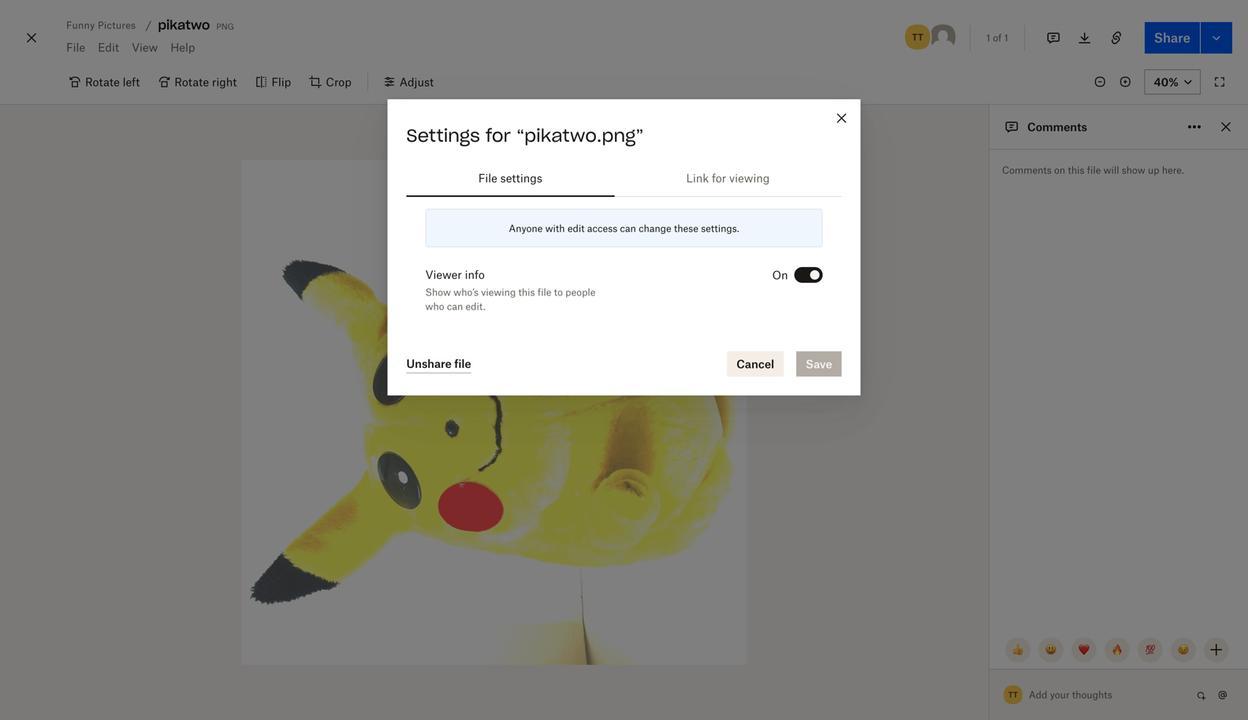 Task type: locate. For each thing, give the bounding box(es) containing it.
/
[[145, 19, 152, 32]]

unshare file
[[406, 357, 471, 371]]

1 vertical spatial comments
[[1002, 164, 1052, 176]]

1 left of at the right of page
[[986, 32, 990, 44]]

0 vertical spatial for
[[486, 125, 511, 147]]

terry turtle image
[[904, 23, 932, 51]]

0 horizontal spatial file
[[454, 357, 471, 371]]

1
[[986, 32, 990, 44], [1004, 32, 1008, 44]]

1 vertical spatial file
[[538, 287, 551, 298]]

comments
[[1027, 120, 1087, 134], [1002, 164, 1052, 176]]

0 vertical spatial file
[[1087, 164, 1101, 176]]

link for viewing
[[686, 171, 770, 185]]

with
[[545, 223, 565, 235]]

0 vertical spatial viewing
[[729, 171, 770, 185]]

unshare
[[406, 357, 452, 371]]

file
[[1087, 164, 1101, 176], [538, 287, 551, 298], [454, 357, 471, 371]]

1 vertical spatial viewing
[[481, 287, 516, 298]]

👍 button
[[1005, 638, 1031, 663]]

1 right of at the right of page
[[1004, 32, 1008, 44]]

1 vertical spatial for
[[712, 171, 726, 185]]

viewing right link
[[729, 171, 770, 185]]

1 horizontal spatial can
[[620, 223, 636, 235]]

👍
[[1012, 644, 1023, 657]]

1 vertical spatial can
[[447, 301, 463, 313]]

2 1 from the left
[[1004, 32, 1008, 44]]

2 horizontal spatial file
[[1087, 164, 1101, 176]]

add
[[1029, 690, 1047, 701]]

viewer info show who's viewing this file to people who can edit.
[[425, 268, 596, 313]]

pikatwo
[[158, 17, 210, 33]]

file
[[478, 171, 497, 185]]

on
[[1054, 164, 1065, 176]]

1 horizontal spatial for
[[712, 171, 726, 185]]

comments left on
[[1002, 164, 1052, 176]]

this right on
[[1068, 164, 1085, 176]]

0 vertical spatial comments
[[1027, 120, 1087, 134]]

add your thoughts image
[[1029, 687, 1179, 704]]

1 horizontal spatial file
[[538, 287, 551, 298]]

unshare file button
[[406, 355, 471, 374]]

1 1 from the left
[[986, 32, 990, 44]]

of
[[993, 32, 1002, 44]]

0 horizontal spatial for
[[486, 125, 511, 147]]

your
[[1050, 690, 1070, 701]]

comments up on
[[1027, 120, 1087, 134]]

file settings tab panel
[[406, 209, 842, 333]]

file left will
[[1087, 164, 1101, 176]]

1 horizontal spatial 1
[[1004, 32, 1008, 44]]

viewing inside viewer info show who's viewing this file to people who can edit.
[[481, 287, 516, 298]]

tab list containing file settings
[[406, 159, 842, 197]]

file settings
[[478, 171, 542, 185]]

can inside viewer info show who's viewing this file to people who can edit.
[[447, 301, 463, 313]]

this left the to
[[518, 287, 535, 298]]

tab list
[[406, 159, 842, 197]]

0 horizontal spatial 1
[[986, 32, 990, 44]]

this
[[1068, 164, 1085, 176], [518, 287, 535, 298]]

1 vertical spatial this
[[518, 287, 535, 298]]

can down who's
[[447, 301, 463, 313]]

comments on this file will show up here.
[[1002, 164, 1184, 176]]

thoughts
[[1072, 690, 1112, 701]]

show
[[1122, 164, 1145, 176]]

viewing up the edit.
[[481, 287, 516, 298]]

file right "unshare" at the left
[[454, 357, 471, 371]]

comments for comments
[[1027, 120, 1087, 134]]

comments for comments on this file will show up here.
[[1002, 164, 1052, 176]]

people
[[565, 287, 596, 298]]

settings.
[[701, 223, 739, 235]]

🔥
[[1112, 644, 1123, 657]]

🔥 button
[[1105, 638, 1130, 663]]

❤️
[[1079, 644, 1090, 657]]

can right "access"
[[620, 223, 636, 235]]

to
[[554, 287, 563, 298]]

0 horizontal spatial can
[[447, 301, 463, 313]]

❤️ button
[[1072, 638, 1097, 663]]

file left the to
[[538, 287, 551, 298]]

2 vertical spatial file
[[454, 357, 471, 371]]

show
[[425, 287, 451, 298]]

info
[[465, 268, 485, 281]]

for inside tab
[[712, 171, 726, 185]]

can
[[620, 223, 636, 235], [447, 301, 463, 313]]

anyone with edit access can change these settings.
[[509, 223, 739, 235]]

for for link
[[712, 171, 726, 185]]

for
[[486, 125, 511, 147], [712, 171, 726, 185]]

png
[[216, 19, 234, 32]]

viewing
[[729, 171, 770, 185], [481, 287, 516, 298]]

who
[[425, 301, 444, 313]]

share
[[1154, 30, 1191, 45]]

edit.
[[466, 301, 486, 313]]

cancel
[[737, 358, 774, 371]]

0 horizontal spatial viewing
[[481, 287, 516, 298]]

1 horizontal spatial this
[[1068, 164, 1085, 176]]

edit
[[568, 223, 585, 235]]

for up file
[[486, 125, 511, 147]]

for right link
[[712, 171, 726, 185]]

1 horizontal spatial viewing
[[729, 171, 770, 185]]

0 horizontal spatial this
[[518, 287, 535, 298]]



Task type: vqa. For each thing, say whether or not it's contained in the screenshot.
Signatures list item
no



Task type: describe. For each thing, give the bounding box(es) containing it.
Add your thoughts text field
[[1029, 683, 1191, 708]]

0 vertical spatial this
[[1068, 164, 1085, 176]]

file settings tab
[[406, 159, 614, 197]]

here.
[[1162, 164, 1184, 176]]

close image
[[22, 25, 41, 50]]

/ pikatwo png
[[145, 17, 234, 33]]

😣
[[1178, 644, 1189, 657]]

tab list inside the settings for "pikatwo.png" "dialog"
[[406, 159, 842, 197]]

1 of 1
[[986, 32, 1008, 44]]

😣 button
[[1171, 638, 1196, 663]]

"pikatwo.png"
[[516, 125, 644, 147]]

change
[[639, 223, 671, 235]]

file inside button
[[454, 357, 471, 371]]

will
[[1104, 164, 1119, 176]]

settings for "pikatwo.png" dialog
[[388, 99, 861, 621]]

😃
[[1046, 644, 1057, 657]]

share button
[[1145, 22, 1200, 54]]

maria williams image
[[929, 23, 957, 51]]

add your thoughts
[[1029, 690, 1112, 701]]

this inside viewer info show who's viewing this file to people who can edit.
[[518, 287, 535, 298]]

viewer
[[425, 268, 462, 281]]

these
[[674, 223, 698, 235]]

for for settings
[[486, 125, 511, 147]]

💯 button
[[1138, 638, 1163, 663]]

close right sidebar image
[[1217, 117, 1236, 136]]

up
[[1148, 164, 1160, 176]]

0 vertical spatial can
[[620, 223, 636, 235]]

link for viewing tab
[[614, 159, 842, 197]]

access
[[587, 223, 617, 235]]

on
[[772, 268, 788, 282]]

😃 button
[[1038, 638, 1064, 663]]

file inside viewer info show who's viewing this file to people who can edit.
[[538, 287, 551, 298]]

viewing inside tab
[[729, 171, 770, 185]]

💯
[[1145, 644, 1156, 657]]

cancel button
[[727, 352, 784, 377]]

settings
[[406, 125, 480, 147]]

who's
[[454, 287, 479, 298]]

settings for "pikatwo.png"
[[406, 125, 644, 147]]

settings
[[500, 171, 542, 185]]

anyone
[[509, 223, 543, 235]]

link
[[686, 171, 709, 185]]



